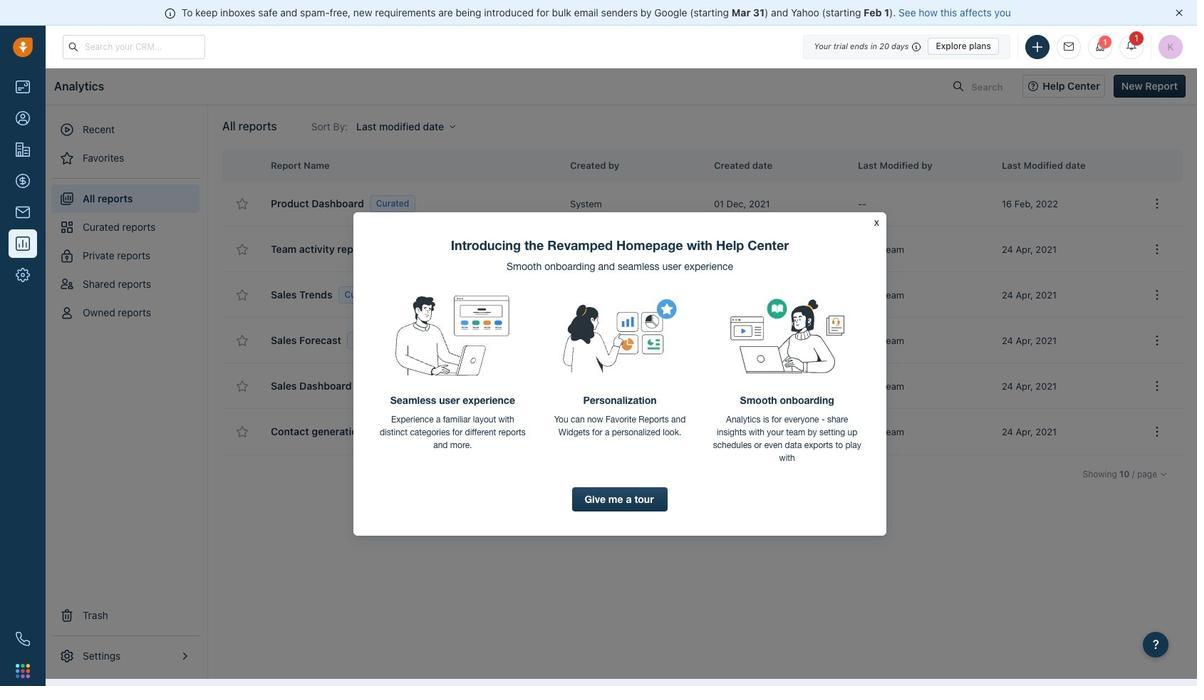Task type: locate. For each thing, give the bounding box(es) containing it.
send email image
[[1064, 42, 1074, 52]]

phone image
[[16, 632, 30, 646]]



Task type: describe. For each thing, give the bounding box(es) containing it.
freshworks switcher image
[[16, 664, 30, 678]]

close image
[[1176, 9, 1183, 16]]

phone element
[[9, 625, 37, 653]]

Search your CRM... text field
[[63, 35, 205, 59]]



Task type: vqa. For each thing, say whether or not it's contained in the screenshot.
Freshworks Switcher Image
yes



